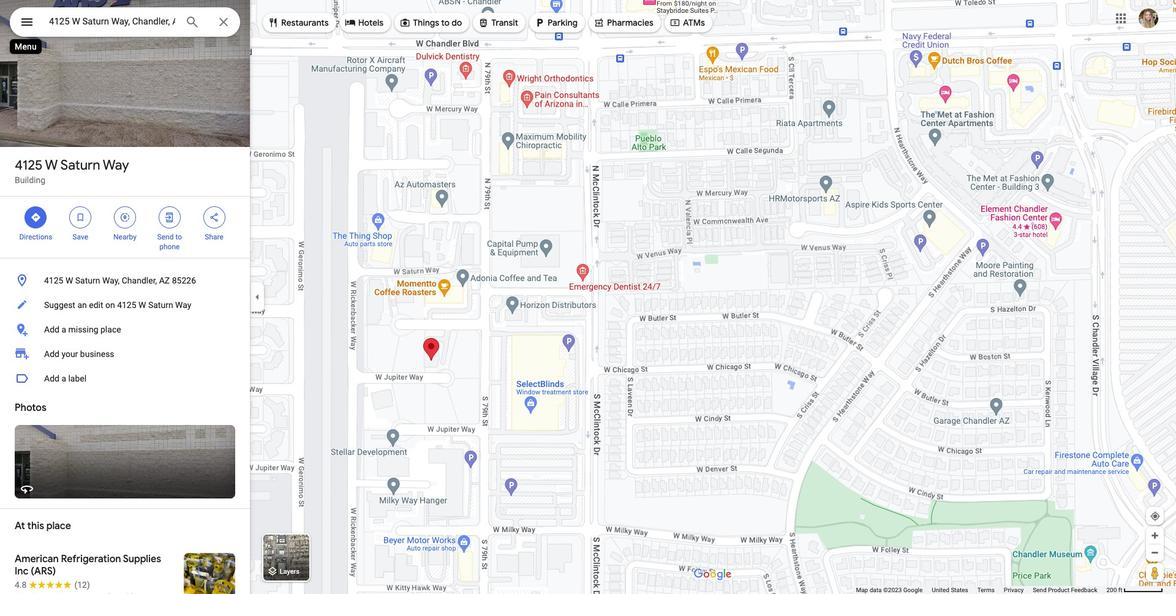 Task type: locate. For each thing, give the bounding box(es) containing it.
2 vertical spatial add
[[44, 374, 59, 384]]

4.8 stars 12 reviews image
[[15, 579, 90, 591]]

1 horizontal spatial w
[[66, 276, 73, 286]]

saturn up  at the left top of the page
[[61, 157, 100, 174]]

4125 right on
[[117, 300, 136, 310]]

send inside send to phone
[[157, 233, 174, 241]]

add inside 'button'
[[44, 374, 59, 384]]

business
[[80, 349, 114, 359]]

send product feedback button
[[1033, 586, 1098, 594]]

data
[[870, 587, 882, 594]]

suggest an edit on 4125 w saturn way
[[44, 300, 191, 310]]

footer
[[856, 586, 1107, 594]]

add left label
[[44, 374, 59, 384]]

0 vertical spatial send
[[157, 233, 174, 241]]

1 horizontal spatial to
[[441, 17, 450, 28]]

0 horizontal spatial to
[[175, 233, 182, 241]]

send product feedback
[[1033, 587, 1098, 594]]

0 vertical spatial saturn
[[61, 157, 100, 174]]

save
[[73, 233, 88, 241]]

2 vertical spatial 4125
[[117, 300, 136, 310]]

saturn
[[61, 157, 100, 174], [75, 276, 100, 286], [148, 300, 173, 310]]

w up building
[[45, 157, 58, 174]]

4125
[[15, 157, 43, 174], [44, 276, 63, 286], [117, 300, 136, 310]]

1 horizontal spatial 4125
[[44, 276, 63, 286]]

1 vertical spatial way
[[175, 300, 191, 310]]

1 horizontal spatial place
[[101, 325, 121, 335]]

1 vertical spatial to
[[175, 233, 182, 241]]

1 vertical spatial w
[[66, 276, 73, 286]]

saturn inside 4125 w saturn way building
[[61, 157, 100, 174]]

1 add from the top
[[44, 325, 59, 335]]

1 a from the top
[[62, 325, 66, 335]]

add
[[44, 325, 59, 335], [44, 349, 59, 359], [44, 374, 59, 384]]

0 vertical spatial to
[[441, 17, 450, 28]]

edit
[[89, 300, 103, 310]]

way inside button
[[175, 300, 191, 310]]

way,
[[102, 276, 120, 286]]

4125 W Saturn Way, Chandler, AZ 85226 field
[[10, 7, 240, 37]]

0 horizontal spatial send
[[157, 233, 174, 241]]

map data ©2023 google
[[856, 587, 923, 594]]

footer inside the google maps "element"
[[856, 586, 1107, 594]]

to up phone
[[175, 233, 182, 241]]

1 vertical spatial a
[[62, 374, 66, 384]]

pharmacies
[[607, 17, 654, 28]]

states
[[951, 587, 969, 594]]

2 horizontal spatial 4125
[[117, 300, 136, 310]]

a left label
[[62, 374, 66, 384]]

way up 
[[103, 157, 129, 174]]

suggest
[[44, 300, 75, 310]]

1 vertical spatial saturn
[[75, 276, 100, 286]]

way inside 4125 w saturn way building
[[103, 157, 129, 174]]

4125 w saturn way, chandler, az 85226
[[44, 276, 196, 286]]

an
[[77, 300, 87, 310]]

1 vertical spatial place
[[46, 520, 71, 533]]

1 horizontal spatial way
[[175, 300, 191, 310]]

add your business
[[44, 349, 114, 359]]


[[20, 13, 34, 31]]

2 vertical spatial saturn
[[148, 300, 173, 310]]

a left missing
[[62, 325, 66, 335]]

to left 'do'
[[441, 17, 450, 28]]

w down chandler,
[[139, 300, 146, 310]]

0 vertical spatial w
[[45, 157, 58, 174]]

google maps element
[[0, 0, 1177, 594]]

to
[[441, 17, 450, 28], [175, 233, 182, 241]]

 pharmacies
[[594, 16, 654, 29]]

a for label
[[62, 374, 66, 384]]

american
[[15, 553, 59, 566]]

4125 inside 4125 w saturn way building
[[15, 157, 43, 174]]

w inside 4125 w saturn way building
[[45, 157, 58, 174]]

zoom out image
[[1151, 548, 1160, 558]]

a inside button
[[62, 325, 66, 335]]


[[670, 16, 681, 29]]

add inside button
[[44, 325, 59, 335]]

w for way
[[45, 157, 58, 174]]

0 horizontal spatial way
[[103, 157, 129, 174]]

0 vertical spatial way
[[103, 157, 129, 174]]

4125 w saturn way, chandler, az 85226 button
[[0, 268, 250, 293]]

send
[[157, 233, 174, 241], [1033, 587, 1047, 594]]


[[594, 16, 605, 29]]

none field inside '4125 w saturn way, chandler, az 85226' 'field'
[[49, 14, 175, 29]]

2 horizontal spatial w
[[139, 300, 146, 310]]

place
[[101, 325, 121, 335], [46, 520, 71, 533]]

things
[[413, 17, 439, 28]]

parking
[[548, 17, 578, 28]]

2 vertical spatial w
[[139, 300, 146, 310]]

1 vertical spatial add
[[44, 349, 59, 359]]


[[75, 211, 86, 224]]

(ars)
[[31, 566, 56, 578]]

saturn inside button
[[75, 276, 100, 286]]


[[268, 16, 279, 29]]

footer containing map data ©2023 google
[[856, 586, 1107, 594]]

 button
[[10, 7, 44, 39]]

4125 inside button
[[44, 276, 63, 286]]

0 horizontal spatial 4125
[[15, 157, 43, 174]]

1 vertical spatial 4125
[[44, 276, 63, 286]]

layers
[[280, 568, 300, 576]]

saturn left way,
[[75, 276, 100, 286]]


[[534, 16, 545, 29]]


[[119, 211, 131, 224]]


[[400, 16, 411, 29]]

add a missing place
[[44, 325, 121, 335]]

add for add a missing place
[[44, 325, 59, 335]]

add a label
[[44, 374, 86, 384]]

your
[[62, 349, 78, 359]]

w inside button
[[66, 276, 73, 286]]

collapse side panel image
[[251, 290, 264, 304]]

w
[[45, 157, 58, 174], [66, 276, 73, 286], [139, 300, 146, 310]]

way
[[103, 157, 129, 174], [175, 300, 191, 310]]


[[209, 211, 220, 224]]

saturn down "az"
[[148, 300, 173, 310]]

4125 up suggest
[[44, 276, 63, 286]]

send left product
[[1033, 587, 1047, 594]]

0 vertical spatial add
[[44, 325, 59, 335]]

feedback
[[1071, 587, 1098, 594]]


[[164, 211, 175, 224]]

add left your
[[44, 349, 59, 359]]

200 ft button
[[1107, 587, 1164, 594]]

w for way,
[[66, 276, 73, 286]]

0 vertical spatial place
[[101, 325, 121, 335]]

0 vertical spatial a
[[62, 325, 66, 335]]

transit
[[492, 17, 518, 28]]

az
[[159, 276, 170, 286]]

send up phone
[[157, 233, 174, 241]]

send inside button
[[1033, 587, 1047, 594]]

w up suggest
[[66, 276, 73, 286]]

a for missing
[[62, 325, 66, 335]]

show street view coverage image
[[1147, 564, 1164, 582]]

a
[[62, 325, 66, 335], [62, 374, 66, 384]]

refrigeration
[[61, 553, 121, 566]]

privacy button
[[1004, 586, 1024, 594]]

way down 85226
[[175, 300, 191, 310]]

directions
[[19, 233, 52, 241]]

 search field
[[10, 7, 240, 39]]

this
[[27, 520, 44, 533]]

0 vertical spatial 4125
[[15, 157, 43, 174]]

place down on
[[101, 325, 121, 335]]

google
[[904, 587, 923, 594]]

None field
[[49, 14, 175, 29]]

3 add from the top
[[44, 374, 59, 384]]

google account: michelle dermenjian  
(michelle.dermenjian@adept.ai) image
[[1139, 8, 1159, 28]]

0 horizontal spatial w
[[45, 157, 58, 174]]

united
[[932, 587, 950, 594]]

4125 up building
[[15, 157, 43, 174]]

place right the this
[[46, 520, 71, 533]]

add down suggest
[[44, 325, 59, 335]]

1 horizontal spatial send
[[1033, 587, 1047, 594]]

a inside 'button'
[[62, 374, 66, 384]]

1 vertical spatial send
[[1033, 587, 1047, 594]]

2 a from the top
[[62, 374, 66, 384]]

do
[[452, 17, 462, 28]]

4.8
[[15, 580, 27, 590]]

(12)
[[74, 580, 90, 590]]

2 add from the top
[[44, 349, 59, 359]]

at
[[15, 520, 25, 533]]



Task type: vqa. For each thing, say whether or not it's contained in the screenshot.


Task type: describe. For each thing, give the bounding box(es) containing it.
 restaurants
[[268, 16, 329, 29]]

 hotels
[[345, 16, 384, 29]]

ft
[[1119, 587, 1123, 594]]

200 ft
[[1107, 587, 1123, 594]]

send for send to phone
[[157, 233, 174, 241]]

terms
[[978, 587, 995, 594]]

saturn for way
[[61, 157, 100, 174]]

show your location image
[[1150, 511, 1161, 522]]

200
[[1107, 587, 1117, 594]]

map
[[856, 587, 868, 594]]

phone
[[159, 243, 180, 251]]


[[30, 211, 41, 224]]

product
[[1048, 587, 1070, 594]]

 atms
[[670, 16, 705, 29]]

american refrigeration supplies inc (ars)
[[15, 553, 161, 578]]

4125 for way
[[15, 157, 43, 174]]

atms
[[683, 17, 705, 28]]

at this place
[[15, 520, 71, 533]]

85226
[[172, 276, 196, 286]]

building
[[15, 175, 45, 185]]

actions for 4125 w saturn way region
[[0, 197, 250, 258]]

suggest an edit on 4125 w saturn way button
[[0, 293, 250, 317]]

add for add a label
[[44, 374, 59, 384]]

supplies
[[123, 553, 161, 566]]

place inside button
[[101, 325, 121, 335]]

saturn inside button
[[148, 300, 173, 310]]

to inside  things to do
[[441, 17, 450, 28]]

4125 w saturn way main content
[[0, 0, 250, 594]]

chandler,
[[122, 276, 157, 286]]

4125 inside button
[[117, 300, 136, 310]]

 parking
[[534, 16, 578, 29]]


[[345, 16, 356, 29]]

united states
[[932, 587, 969, 594]]

nearby
[[113, 233, 137, 241]]

hotels
[[358, 17, 384, 28]]

united states button
[[932, 586, 969, 594]]


[[478, 16, 489, 29]]

restaurants
[[281, 17, 329, 28]]

 things to do
[[400, 16, 462, 29]]

send for send product feedback
[[1033, 587, 1047, 594]]

label
[[68, 374, 86, 384]]

 transit
[[478, 16, 518, 29]]

inc
[[15, 566, 29, 578]]

©2023
[[884, 587, 902, 594]]

missing
[[68, 325, 98, 335]]

0 horizontal spatial place
[[46, 520, 71, 533]]

send to phone
[[157, 233, 182, 251]]

share
[[205, 233, 224, 241]]

zoom in image
[[1151, 531, 1160, 540]]

w inside button
[[139, 300, 146, 310]]

terms button
[[978, 586, 995, 594]]

4125 for way,
[[44, 276, 63, 286]]

add your business link
[[0, 342, 250, 366]]

add a label button
[[0, 366, 250, 391]]

4125 w saturn way building
[[15, 157, 129, 185]]

on
[[105, 300, 115, 310]]

add for add your business
[[44, 349, 59, 359]]

add a missing place button
[[0, 317, 250, 342]]

photos
[[15, 402, 46, 414]]

saturn for way,
[[75, 276, 100, 286]]

privacy
[[1004, 587, 1024, 594]]

to inside send to phone
[[175, 233, 182, 241]]



